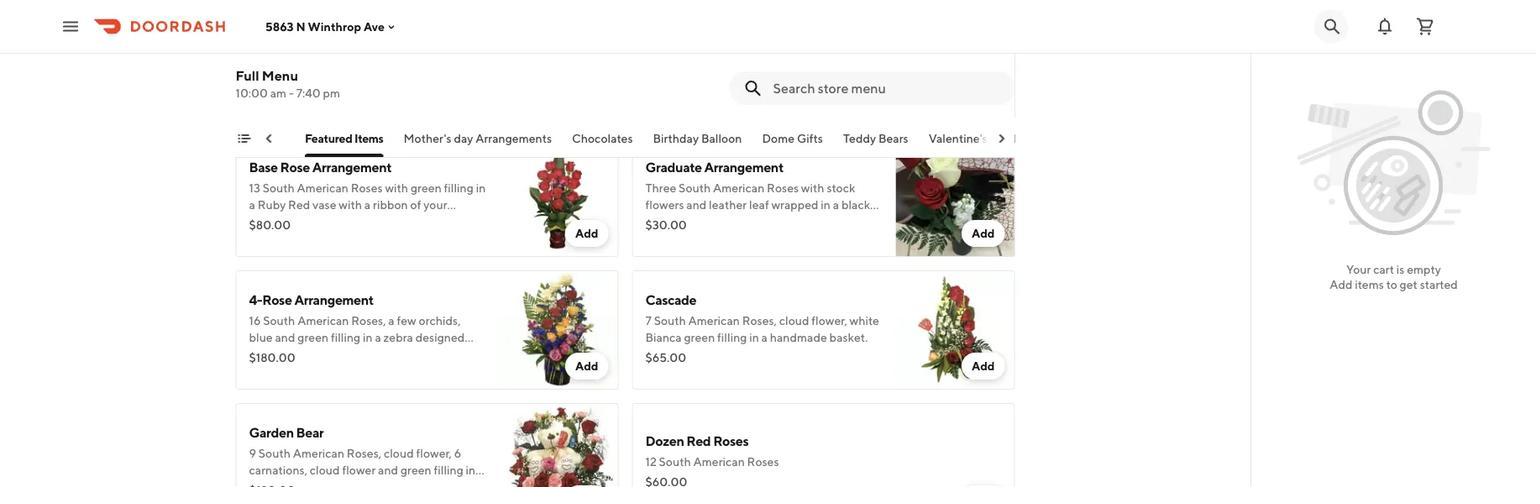 Task type: locate. For each thing, give the bounding box(es) containing it.
1 horizontal spatial items
[[354, 131, 383, 145]]

rose up '$180.00'
[[262, 292, 292, 308]]

roses for arrangement
[[351, 181, 383, 195]]

of inside arrangement in a mug includes: half a dozen of mixed white and red roses, pink carnations, white cloud flowers, with green filling leaves.
[[645, 65, 656, 79]]

south up "bianca"
[[654, 314, 686, 328]]

rose
[[280, 159, 310, 175], [262, 292, 292, 308]]

handmade inside the garden bear 9 south american roses, cloud flower, 6 carnations, cloud flower and green filling in a handmade basket with a red ribbon .
[[249, 480, 306, 487]]

your
[[1346, 262, 1371, 276]]

green inside mug love 2 south american roses, a carnation, cloud flower and green filling in a seasonal mug. $18.00
[[307, 65, 338, 79]]

empty
[[1407, 262, 1441, 276]]

handmade down 9 on the left of page
[[249, 480, 306, 487]]

white right the 'mixed'
[[694, 65, 723, 79]]

with up color at the top left
[[339, 198, 362, 212]]

1 horizontal spatial red
[[686, 433, 711, 449]]

south inside base rose arrangement 13 south american roses with green filling in a ruby red vase with a ribbon of your choice.  ribbon color options: red, pink, gold, blue, yellow, silver.
[[263, 181, 295, 195]]

.
[[438, 480, 441, 487]]

a inside cascade 7 south american roses, cloud flower, white bianca green filling in a handmade basket. $65.00
[[761, 330, 768, 344]]

ribbon
[[290, 215, 329, 228]]

arrangement inside arrangement in a mug includes: half a dozen of mixed white and red roses, pink carnations, white cloud flowers, with green filling leaves.
[[645, 48, 717, 62]]

dome
[[762, 131, 795, 145]]

roses,
[[346, 48, 381, 62], [742, 314, 777, 328], [347, 446, 381, 460]]

seasonal
[[393, 65, 439, 79]]

1 vertical spatial roses
[[713, 433, 749, 449]]

flower, left 6
[[416, 446, 452, 460]]

graduate arrangement image
[[896, 138, 1015, 257]]

13
[[249, 181, 260, 195]]

full
[[236, 68, 259, 84]]

0 vertical spatial roses,
[[346, 48, 381, 62]]

white inside cascade 7 south american roses, cloud flower, white bianca green filling in a handmade basket. $65.00
[[850, 314, 879, 328]]

0 vertical spatial flower
[[249, 65, 283, 79]]

options:
[[360, 215, 403, 228]]

add for arrangement in a mug includes: half a dozen of mixed white and red roses, pink carnations, white cloud flowers, with green filling leaves.
[[972, 94, 995, 107]]

1 vertical spatial rose
[[262, 292, 292, 308]]

items for featured items
[[354, 131, 383, 145]]

cascade image
[[896, 270, 1015, 390]]

ribbon inside the garden bear 9 south american roses, cloud flower, 6 carnations, cloud flower and green filling in a handmade basket with a red ribbon .
[[401, 480, 436, 487]]

basket.
[[829, 330, 868, 344]]

cascade 7 south american roses, cloud flower, white bianca green filling in a handmade basket. $65.00
[[645, 292, 879, 364]]

red inside the garden bear 9 south american roses, cloud flower, 6 carnations, cloud flower and green filling in a handmade basket with a red ribbon .
[[381, 480, 399, 487]]

garden bear 9 south american roses, cloud flower, 6 carnations, cloud flower and green filling in a handmade basket with a red ribbon .
[[249, 425, 484, 487]]

arrangement inside base rose arrangement 13 south american roses with green filling in a ruby red vase with a ribbon of your choice.  ribbon color options: red, pink, gold, blue, yellow, silver.
[[312, 159, 392, 175]]

0 vertical spatial red
[[748, 65, 766, 79]]

with
[[814, 82, 838, 96], [385, 181, 408, 195], [339, 198, 362, 212], [347, 480, 370, 487]]

and inside mug love 2 south american roses, a carnation, cloud flower and green filling in a seasonal mug. $18.00
[[285, 65, 305, 79]]

with up options:
[[385, 181, 408, 195]]

american inside mug love 2 south american roses, a carnation, cloud flower and green filling in a seasonal mug. $18.00
[[292, 48, 344, 62]]

pm
[[323, 86, 340, 100]]

flower up $18.00
[[249, 65, 283, 79]]

1 vertical spatial white
[[706, 82, 736, 96]]

balloons
[[1013, 131, 1059, 145]]

1 horizontal spatial handmade
[[770, 330, 827, 344]]

add item to cart image
[[575, 485, 598, 487], [972, 485, 995, 487]]

items for popular items
[[255, 131, 285, 145]]

carnations,
[[645, 82, 704, 96], [249, 463, 307, 477]]

american down "bear" on the left bottom of page
[[293, 446, 344, 460]]

0 horizontal spatial of
[[410, 198, 421, 212]]

filling inside the garden bear 9 south american roses, cloud flower, 6 carnations, cloud flower and green filling in a handmade basket with a red ribbon .
[[434, 463, 463, 477]]

choice.
[[249, 215, 287, 228]]

1 horizontal spatial of
[[645, 65, 656, 79]]

rose inside base rose arrangement 13 south american roses with green filling in a ruby red vase with a ribbon of your choice.  ribbon color options: red, pink, gold, blue, yellow, silver.
[[280, 159, 310, 175]]

0 horizontal spatial flower
[[249, 65, 283, 79]]

rose right base
[[280, 159, 310, 175]]

1 vertical spatial red
[[381, 480, 399, 487]]

rose for base
[[280, 159, 310, 175]]

0 vertical spatial white
[[694, 65, 723, 79]]

0 horizontal spatial handmade
[[249, 480, 306, 487]]

roses, inside mug love 2 south american roses, a carnation, cloud flower and green filling in a seasonal mug. $18.00
[[346, 48, 381, 62]]

add for base rose arrangement
[[575, 226, 598, 240]]

garden bear image
[[499, 403, 619, 487]]

day
[[454, 131, 473, 145]]

0 vertical spatial ribbon
[[373, 198, 408, 212]]

0 vertical spatial of
[[645, 65, 656, 79]]

items right featured
[[354, 131, 383, 145]]

carnation,
[[392, 48, 445, 62]]

items
[[255, 131, 285, 145], [354, 131, 383, 145]]

add button for arrangement in a mug includes: half a dozen of mixed white and red roses, pink carnations, white cloud flowers, with green filling leaves.
[[962, 87, 1005, 114]]

with inside arrangement in a mug includes: half a dozen of mixed white and red roses, pink carnations, white cloud flowers, with green filling leaves.
[[814, 82, 838, 96]]

white
[[694, 65, 723, 79], [706, 82, 736, 96], [850, 314, 879, 328]]

add for graduate arrangement
[[972, 226, 995, 240]]

carnations, inside the garden bear 9 south american roses, cloud flower, 6 carnations, cloud flower and green filling in a handmade basket with a red ribbon .
[[249, 463, 307, 477]]

roses, for garden bear
[[347, 446, 381, 460]]

in inside cascade 7 south american roses, cloud flower, white bianca green filling in a handmade basket. $65.00
[[749, 330, 759, 344]]

flower up basket
[[342, 463, 376, 477]]

a
[[383, 48, 389, 62], [731, 48, 737, 62], [840, 48, 846, 62], [385, 65, 391, 79], [249, 198, 255, 212], [364, 198, 371, 212], [761, 330, 768, 344], [478, 463, 484, 477], [372, 480, 378, 487]]

0 vertical spatial roses
[[351, 181, 383, 195]]

flower,
[[812, 314, 847, 328], [416, 446, 452, 460]]

0 horizontal spatial and
[[285, 65, 305, 79]]

american inside cascade 7 south american roses, cloud flower, white bianca green filling in a handmade basket. $65.00
[[688, 314, 740, 328]]

flower, up basket.
[[812, 314, 847, 328]]

items right show menu categories image
[[255, 131, 285, 145]]

red right dozen
[[686, 433, 711, 449]]

ribbon left .
[[401, 480, 436, 487]]

notification bell image
[[1375, 16, 1395, 37]]

roses
[[351, 181, 383, 195], [713, 433, 749, 449], [747, 455, 779, 469]]

1 horizontal spatial carnations,
[[645, 82, 704, 96]]

bear
[[296, 425, 324, 440]]

0 vertical spatial carnations,
[[645, 82, 704, 96]]

filling up your
[[444, 181, 474, 195]]

4-rose arrangement image
[[499, 270, 619, 390]]

0 horizontal spatial items
[[255, 131, 285, 145]]

mother's day arrangements button
[[404, 130, 552, 157]]

open menu image
[[60, 16, 81, 37]]

green
[[307, 65, 338, 79], [840, 82, 871, 96], [411, 181, 442, 195], [684, 330, 715, 344], [400, 463, 431, 477]]

vase
[[312, 198, 336, 212]]

winthrop
[[308, 20, 361, 33]]

$80.00
[[249, 218, 291, 232]]

0 vertical spatial rose
[[280, 159, 310, 175]]

2 horizontal spatial and
[[726, 65, 746, 79]]

american up vase
[[297, 181, 348, 195]]

popular
[[211, 131, 253, 145]]

flower
[[249, 65, 283, 79], [342, 463, 376, 477]]

add
[[972, 94, 995, 107], [575, 226, 598, 240], [972, 226, 995, 240], [1330, 278, 1353, 291], [575, 359, 598, 373], [972, 359, 995, 373]]

roses for roses
[[747, 455, 779, 469]]

carnations, down 9 on the left of page
[[249, 463, 307, 477]]

arrangement up the 'mixed'
[[645, 48, 717, 62]]

of up red,
[[410, 198, 421, 212]]

mother's
[[404, 131, 451, 145]]

add button for cascade
[[962, 353, 1005, 380]]

add button for 4-rose arrangement
[[565, 353, 608, 380]]

handmade
[[770, 330, 827, 344], [249, 480, 306, 487]]

0 vertical spatial flower,
[[812, 314, 847, 328]]

1 vertical spatial flower
[[342, 463, 376, 477]]

handmade left basket.
[[770, 330, 827, 344]]

green inside base rose arrangement 13 south american roses with green filling in a ruby red vase with a ribbon of your choice.  ribbon color options: red, pink, gold, blue, yellow, silver.
[[411, 181, 442, 195]]

5863
[[265, 20, 294, 33]]

filling right "bianca"
[[717, 330, 747, 344]]

10:00
[[236, 86, 268, 100]]

filling inside base rose arrangement 13 south american roses with green filling in a ruby red vase with a ribbon of your choice.  ribbon color options: red, pink, gold, blue, yellow, silver.
[[444, 181, 474, 195]]

4-rose arrangement
[[249, 292, 374, 308]]

filling left the leaves.
[[645, 99, 675, 113]]

2 items from the left
[[354, 131, 383, 145]]

0 items, open order cart image
[[1415, 16, 1435, 37]]

roses inside base rose arrangement 13 south american roses with green filling in a ruby red vase with a ribbon of your choice.  ribbon color options: red, pink, gold, blue, yellow, silver.
[[351, 181, 383, 195]]

add button for graduate arrangement
[[962, 220, 1005, 247]]

with down the pink
[[814, 82, 838, 96]]

cloud
[[447, 48, 477, 62], [738, 82, 768, 96], [779, 314, 809, 328], [384, 446, 414, 460], [310, 463, 340, 477]]

yellow,
[[278, 231, 314, 245]]

1 vertical spatial red
[[686, 433, 711, 449]]

american down cascade
[[688, 314, 740, 328]]

mug love image
[[499, 5, 619, 124]]

ribbon up options:
[[373, 198, 408, 212]]

1 vertical spatial handmade
[[249, 480, 306, 487]]

american inside the garden bear 9 south american roses, cloud flower, 6 carnations, cloud flower and green filling in a handmade basket with a red ribbon .
[[293, 446, 344, 460]]

0 horizontal spatial red
[[288, 198, 310, 212]]

south down dozen
[[659, 455, 691, 469]]

0 horizontal spatial flower,
[[416, 446, 452, 460]]

mug
[[249, 26, 276, 42]]

and inside the garden bear 9 south american roses, cloud flower, 6 carnations, cloud flower and green filling in a handmade basket with a red ribbon .
[[378, 463, 398, 477]]

of left the 'mixed'
[[645, 65, 656, 79]]

ribbon
[[373, 198, 408, 212], [401, 480, 436, 487]]

american
[[292, 48, 344, 62], [297, 181, 348, 195], [688, 314, 740, 328], [293, 446, 344, 460], [693, 455, 745, 469]]

1 vertical spatial flower,
[[416, 446, 452, 460]]

1 horizontal spatial and
[[378, 463, 398, 477]]

1 vertical spatial of
[[410, 198, 421, 212]]

roses, inside cascade 7 south american roses, cloud flower, white bianca green filling in a handmade basket. $65.00
[[742, 314, 777, 328]]

american right 12 on the bottom left of page
[[693, 455, 745, 469]]

with right basket
[[347, 480, 370, 487]]

filling down ave
[[341, 65, 370, 79]]

arrangements
[[476, 131, 552, 145]]

0 horizontal spatial carnations,
[[249, 463, 307, 477]]

red down mug
[[748, 65, 766, 79]]

2 vertical spatial roses
[[747, 455, 779, 469]]

1 vertical spatial ribbon
[[401, 480, 436, 487]]

love
[[279, 26, 308, 42]]

white up basket.
[[850, 314, 879, 328]]

graduate arrangement
[[645, 159, 783, 175]]

roses, inside the garden bear 9 south american roses, cloud flower, 6 carnations, cloud flower and green filling in a handmade basket with a red ribbon .
[[347, 446, 381, 460]]

arrangement down featured items
[[312, 159, 392, 175]]

1 horizontal spatial flower
[[342, 463, 376, 477]]

1 items from the left
[[255, 131, 285, 145]]

roses, for mug love
[[346, 48, 381, 62]]

1 horizontal spatial flower,
[[812, 314, 847, 328]]

filling inside arrangement in a mug includes: half a dozen of mixed white and red roses, pink carnations, white cloud flowers, with green filling leaves.
[[645, 99, 675, 113]]

featured items
[[305, 131, 383, 145]]

2 add item to cart image from the left
[[972, 485, 995, 487]]

0 vertical spatial red
[[288, 198, 310, 212]]

flower, inside cascade 7 south american roses, cloud flower, white bianca green filling in a handmade basket. $65.00
[[812, 314, 847, 328]]

with inside the garden bear 9 south american roses, cloud flower, 6 carnations, cloud flower and green filling in a handmade basket with a red ribbon .
[[347, 480, 370, 487]]

south down garden
[[259, 446, 291, 460]]

red up ribbon
[[288, 198, 310, 212]]

0 horizontal spatial red
[[381, 480, 399, 487]]

5863 n winthrop ave
[[265, 20, 385, 33]]

and
[[285, 65, 305, 79], [726, 65, 746, 79], [378, 463, 398, 477]]

0 horizontal spatial add item to cart image
[[575, 485, 598, 487]]

9
[[249, 446, 256, 460]]

filling up .
[[434, 463, 463, 477]]

pink
[[801, 65, 824, 79]]

american down 5863 n winthrop ave
[[292, 48, 344, 62]]

scroll menu navigation left image
[[262, 132, 276, 145]]

chocolates
[[572, 131, 633, 145]]

base rose arrangement image
[[499, 138, 619, 257]]

full menu 10:00 am - 7:40 pm
[[236, 68, 340, 100]]

1 vertical spatial carnations,
[[249, 463, 307, 477]]

south inside mug love 2 south american roses, a carnation, cloud flower and green filling in a seasonal mug. $18.00
[[258, 48, 290, 62]]

teddy
[[843, 131, 876, 145]]

in inside arrangement in a mug includes: half a dozen of mixed white and red roses, pink carnations, white cloud flowers, with green filling leaves.
[[719, 48, 729, 62]]

2 vertical spatial roses,
[[347, 446, 381, 460]]

south up ruby
[[263, 181, 295, 195]]

in inside the garden bear 9 south american roses, cloud flower, 6 carnations, cloud flower and green filling in a handmade basket with a red ribbon .
[[466, 463, 476, 477]]

$65.00
[[645, 351, 686, 364]]

red inside dozen red roses 12 south american roses
[[686, 433, 711, 449]]

add button for base rose arrangement
[[565, 220, 608, 247]]

cascade
[[645, 292, 696, 308]]

green inside the garden bear 9 south american roses, cloud flower, 6 carnations, cloud flower and green filling in a handmade basket with a red ribbon .
[[400, 463, 431, 477]]

white up the leaves.
[[706, 82, 736, 96]]

1 horizontal spatial red
[[748, 65, 766, 79]]

Item Search search field
[[773, 79, 1001, 97]]

dozen red roses 12 south american roses
[[645, 433, 779, 469]]

1 vertical spatial roses,
[[742, 314, 777, 328]]

arrangement in a mug includes: half a dozen of mixed white and red roses, pink carnations, white cloud flowers, with green filling leaves.
[[645, 48, 882, 113]]

carnations, down the 'mixed'
[[645, 82, 704, 96]]

half
[[815, 48, 838, 62]]

red left .
[[381, 480, 399, 487]]

is
[[1396, 262, 1405, 276]]

1 horizontal spatial add item to cart image
[[972, 485, 995, 487]]

south up menu
[[258, 48, 290, 62]]

0 vertical spatial handmade
[[770, 330, 827, 344]]

items inside popular items button
[[255, 131, 285, 145]]

includes:
[[766, 48, 813, 62]]

flower, inside the garden bear 9 south american roses, cloud flower, 6 carnations, cloud flower and green filling in a handmade basket with a red ribbon .
[[416, 446, 452, 460]]

cloud inside cascade 7 south american roses, cloud flower, white bianca green filling in a handmade basket. $65.00
[[779, 314, 809, 328]]

in inside base rose arrangement 13 south american roses with green filling in a ruby red vase with a ribbon of your choice.  ribbon color options: red, pink, gold, blue, yellow, silver.
[[476, 181, 486, 195]]

of
[[645, 65, 656, 79], [410, 198, 421, 212]]

12
[[645, 455, 657, 469]]

2 vertical spatial white
[[850, 314, 879, 328]]



Task type: vqa. For each thing, say whether or not it's contained in the screenshot.
flower, within the Cascade 7 South American Roses, cloud flower, white Bianca green filling in a handmade basket. $65.00
yes



Task type: describe. For each thing, give the bounding box(es) containing it.
bears
[[878, 131, 908, 145]]

south inside the garden bear 9 south american roses, cloud flower, 6 carnations, cloud flower and green filling in a handmade basket with a red ribbon .
[[259, 446, 291, 460]]

birthday
[[653, 131, 699, 145]]

red inside arrangement in a mug includes: half a dozen of mixed white and red roses, pink carnations, white cloud flowers, with green filling leaves.
[[748, 65, 766, 79]]

color
[[331, 215, 358, 228]]

red inside base rose arrangement 13 south american roses with green filling in a ruby red vase with a ribbon of your choice.  ribbon color options: red, pink, gold, blue, yellow, silver.
[[288, 198, 310, 212]]

add for cascade
[[972, 359, 995, 373]]

valentine's day balloons button
[[929, 130, 1059, 157]]

dozen
[[849, 48, 882, 62]]

mother's day arrangements
[[404, 131, 552, 145]]

american inside base rose arrangement 13 south american roses with green filling in a ruby red vase with a ribbon of your choice.  ribbon color options: red, pink, gold, blue, yellow, silver.
[[297, 181, 348, 195]]

carnations, inside arrangement in a mug includes: half a dozen of mixed white and red roses, pink carnations, white cloud flowers, with green filling leaves.
[[645, 82, 704, 96]]

pink,
[[428, 215, 454, 228]]

flower inside the garden bear 9 south american roses, cloud flower, 6 carnations, cloud flower and green filling in a handmade basket with a red ribbon .
[[342, 463, 376, 477]]

menu
[[262, 68, 298, 84]]

silver.
[[317, 231, 347, 245]]

popular items
[[211, 131, 285, 145]]

rose for 4-
[[262, 292, 292, 308]]

-
[[289, 86, 294, 100]]

$180.00
[[249, 351, 295, 364]]

7
[[645, 314, 652, 328]]

base
[[249, 159, 278, 175]]

dozen
[[645, 433, 684, 449]]

south inside dozen red roses 12 south american roses
[[659, 455, 691, 469]]

birthday balloon button
[[653, 130, 742, 157]]

roses,
[[768, 65, 799, 79]]

cloud inside arrangement in a mug includes: half a dozen of mixed white and red roses, pink carnations, white cloud flowers, with green filling leaves.
[[738, 82, 768, 96]]

6
[[454, 446, 461, 460]]

4-
[[249, 292, 262, 308]]

$30.00
[[645, 218, 687, 232]]

green inside arrangement in a mug includes: half a dozen of mixed white and red roses, pink carnations, white cloud flowers, with green filling leaves.
[[840, 82, 871, 96]]

valentine's
[[929, 131, 987, 145]]

mixed
[[659, 65, 691, 79]]

your
[[423, 198, 447, 212]]

south inside cascade 7 south american roses, cloud flower, white bianca green filling in a handmade basket. $65.00
[[654, 314, 686, 328]]

7:40
[[296, 86, 321, 100]]

basket
[[308, 480, 344, 487]]

add inside your cart is empty add items to get started
[[1330, 278, 1353, 291]]

gifts
[[797, 131, 823, 145]]

ruby
[[258, 198, 286, 212]]

in inside mug love 2 south american roses, a carnation, cloud flower and green filling in a seasonal mug. $18.00
[[373, 65, 382, 79]]

2
[[249, 48, 256, 62]]

american inside dozen red roses 12 south american roses
[[693, 455, 745, 469]]

filling inside cascade 7 south american roses, cloud flower, white bianca green filling in a handmade basket. $65.00
[[717, 330, 747, 344]]

teddy bears button
[[843, 130, 908, 157]]

teddy bears
[[843, 131, 908, 145]]

base rose arrangement 13 south american roses with green filling in a ruby red vase with a ribbon of your choice.  ribbon color options: red, pink, gold, blue, yellow, silver.
[[249, 159, 486, 245]]

cupid mug image
[[896, 5, 1015, 124]]

mug.
[[441, 65, 468, 79]]

ave
[[364, 20, 385, 33]]

balloon
[[701, 131, 742, 145]]

graduate
[[645, 159, 702, 175]]

blue,
[[249, 231, 276, 245]]

garden
[[249, 425, 294, 440]]

add for 4-rose arrangement
[[575, 359, 598, 373]]

am
[[270, 86, 286, 100]]

leaves.
[[677, 99, 714, 113]]

dome gifts button
[[762, 130, 823, 157]]

mug love 2 south american roses, a carnation, cloud flower and green filling in a seasonal mug. $18.00
[[249, 26, 477, 99]]

filling inside mug love 2 south american roses, a carnation, cloud flower and green filling in a seasonal mug. $18.00
[[341, 65, 370, 79]]

started
[[1420, 278, 1458, 291]]

of inside base rose arrangement 13 south american roses with green filling in a ruby red vase with a ribbon of your choice.  ribbon color options: red, pink, gold, blue, yellow, silver.
[[410, 198, 421, 212]]

1 add item to cart image from the left
[[575, 485, 598, 487]]

flowers,
[[770, 82, 812, 96]]

get
[[1400, 278, 1418, 291]]

green inside cascade 7 south american roses, cloud flower, white bianca green filling in a handmade basket. $65.00
[[684, 330, 715, 344]]

ribbon inside base rose arrangement 13 south american roses with green filling in a ruby red vase with a ribbon of your choice.  ribbon color options: red, pink, gold, blue, yellow, silver.
[[373, 198, 408, 212]]

n
[[296, 20, 305, 33]]

cart
[[1373, 262, 1394, 276]]

valentine's day balloons
[[929, 131, 1059, 145]]

featured
[[305, 131, 352, 145]]

popular items button
[[211, 130, 285, 157]]

red,
[[405, 215, 426, 228]]

day
[[990, 131, 1011, 145]]

cloud inside mug love 2 south american roses, a carnation, cloud flower and green filling in a seasonal mug. $18.00
[[447, 48, 477, 62]]

show menu categories image
[[237, 132, 251, 145]]

bianca
[[645, 330, 682, 344]]

5863 n winthrop ave button
[[265, 20, 398, 33]]

items
[[1355, 278, 1384, 291]]

handmade inside cascade 7 south american roses, cloud flower, white bianca green filling in a handmade basket. $65.00
[[770, 330, 827, 344]]

arrangement down balloon on the left top
[[704, 159, 783, 175]]

gold,
[[457, 215, 483, 228]]

$18.00
[[249, 85, 287, 99]]

scroll menu navigation right image
[[995, 132, 1008, 145]]

your cart is empty add items to get started
[[1330, 262, 1458, 291]]

birthday balloon
[[653, 131, 742, 145]]

and inside arrangement in a mug includes: half a dozen of mixed white and red roses, pink carnations, white cloud flowers, with green filling leaves.
[[726, 65, 746, 79]]

arrangement down silver.
[[294, 292, 374, 308]]

mug
[[740, 48, 763, 62]]

dome gifts
[[762, 131, 823, 145]]

flower inside mug love 2 south american roses, a carnation, cloud flower and green filling in a seasonal mug. $18.00
[[249, 65, 283, 79]]



